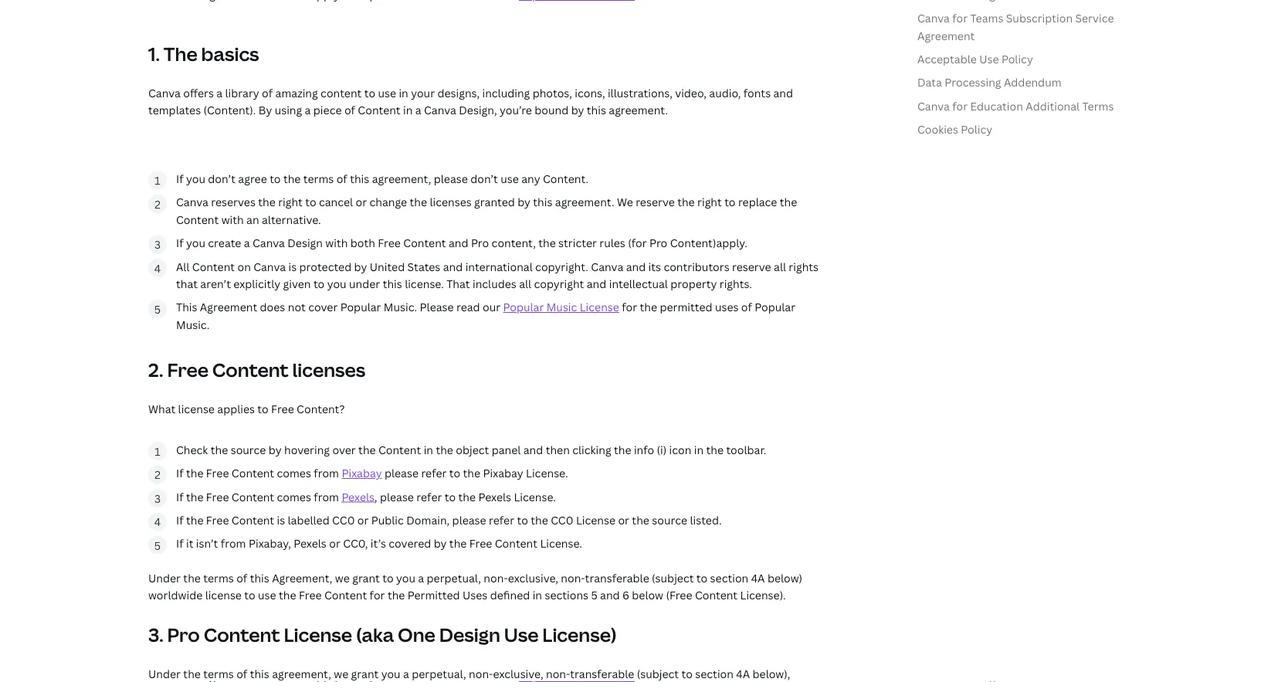 Task type: vqa. For each thing, say whether or not it's contained in the screenshot.
or
yes



Task type: locate. For each thing, give the bounding box(es) containing it.
1 comes from the top
[[277, 466, 311, 481]]

a up permitted
[[418, 571, 424, 585]]

2 horizontal spatial pro
[[650, 236, 668, 250]]

0 horizontal spatial policy
[[961, 122, 993, 137]]

refer down check the source by hovering over the content in the object panel and then clicking the info (i) icon in the toolbar.
[[421, 466, 447, 481]]

pixabay down panel
[[483, 466, 524, 481]]

service
[[1076, 11, 1115, 25]]

0 vertical spatial grant
[[352, 571, 380, 585]]

under inside under the terms of this agreement, we grant you a perpetual, non-exclusive, non-transferable (subject to section 4a below),
[[148, 666, 181, 681]]

the inside under the terms of this agreement, we grant you a perpetual, non-exclusive, non-transferable (subject to section 4a below),
[[183, 666, 201, 681]]

0 horizontal spatial agreement
[[200, 300, 257, 315]]

agreement.
[[609, 103, 668, 117], [555, 195, 615, 209]]

1 horizontal spatial don't
[[471, 171, 498, 186]]

0 vertical spatial is
[[289, 259, 297, 274]]

or right "cancel"
[[356, 195, 367, 209]]

designs,
[[438, 85, 480, 100]]

exclusive, up defined
[[508, 571, 559, 585]]

and inside canva offers a library of amazing content to use in your designs, including photos, icons, illustrations, video, audio, fonts and templates (content). by using a piece of content in a canva design, you're bound by this agreement.
[[774, 85, 794, 100]]

aren't
[[200, 276, 231, 291]]

comes down hovering
[[277, 466, 311, 481]]

is up pixabay,
[[277, 513, 285, 527]]

public
[[372, 513, 404, 527]]

0 vertical spatial transferable
[[585, 571, 650, 585]]

you left agree
[[186, 171, 205, 186]]

0 vertical spatial licenses
[[430, 195, 472, 209]]

from right isn't at the bottom left of the page
[[221, 536, 246, 551]]

refer up domain, at the bottom of page
[[417, 489, 442, 504]]

grant inside under the terms of this agreement, we grant you a perpetual, non-exclusive, non-transferable (subject to section 4a below),
[[351, 666, 379, 681]]

1 if from the top
[[176, 171, 184, 186]]

by up under
[[354, 259, 367, 274]]

0 horizontal spatial pro
[[167, 622, 200, 647]]

0 vertical spatial all
[[774, 259, 787, 274]]

comes for pexels
[[277, 489, 311, 504]]

section up the license). on the right bottom of the page
[[711, 571, 749, 585]]

cover
[[308, 300, 338, 315]]

if the free content is labelled cc0 or public domain, please refer to the cc0 license or the source listed.
[[176, 513, 722, 527]]

use down defined
[[504, 622, 539, 647]]

popular down under
[[341, 300, 381, 315]]

is for content
[[277, 513, 285, 527]]

use
[[980, 52, 1000, 66], [504, 622, 539, 647]]

source
[[231, 442, 266, 457], [652, 513, 688, 527]]

right up "alternative."
[[278, 195, 303, 209]]

0 vertical spatial exclusive,
[[508, 571, 559, 585]]

we down "3. pro content license (aka one design use license)" on the left bottom
[[334, 666, 349, 681]]

1 vertical spatial source
[[652, 513, 688, 527]]

perpetual, inside under the terms of this agreement, we grant you a perpetual, non-exclusive, non-transferable (subject to section 4a below),
[[412, 666, 466, 681]]

transferable up 6
[[585, 571, 650, 585]]

0 vertical spatial we
[[335, 571, 350, 585]]

you inside all content on canva is protected by united states and international copyright. canva and its contributors reserve all rights that aren't explicitly given to you under this license. that includes all copyright and intellectual property rights.
[[327, 276, 347, 291]]

1 vertical spatial agreement,
[[272, 666, 331, 681]]

1 horizontal spatial pixabay
[[483, 466, 524, 481]]

under down 3.
[[148, 666, 181, 681]]

refer down panel
[[489, 513, 515, 527]]

in right the icon
[[694, 442, 704, 457]]

this agreement does not cover popular music. please read our popular music license
[[176, 300, 620, 315]]

if
[[176, 171, 184, 186], [176, 236, 184, 250], [176, 466, 184, 481], [176, 489, 184, 504], [176, 513, 184, 527], [176, 536, 184, 551]]

section
[[711, 571, 749, 585], [696, 666, 734, 681]]

pixabay
[[342, 466, 382, 481], [483, 466, 524, 481]]

use down agreement,
[[258, 588, 276, 603]]

terms for agreement,
[[203, 571, 234, 585]]

0 horizontal spatial agreement,
[[272, 666, 331, 681]]

design
[[288, 236, 323, 250], [439, 622, 501, 647]]

is inside all content on canva is protected by united states and international copyright. canva and its contributors reserve all rights that aren't explicitly given to you under this license. that includes all copyright and intellectual property rights.
[[289, 259, 297, 274]]

licenses
[[430, 195, 472, 209], [293, 357, 366, 382]]

reserve up the rights.
[[733, 259, 772, 274]]

below),
[[753, 666, 791, 681]]

if the free content comes from pexels , please refer to the pexels license.
[[176, 489, 556, 504]]

and
[[774, 85, 794, 100], [449, 236, 469, 250], [443, 259, 463, 274], [626, 259, 646, 274], [587, 276, 607, 291], [524, 442, 543, 457], [600, 588, 620, 603]]

grant down (aka
[[351, 666, 379, 681]]

transferable down license)
[[570, 666, 635, 681]]

check the source by hovering over the content in the object panel and then clicking the info (i) icon in the toolbar.
[[176, 442, 767, 457]]

grant down cc0,
[[352, 571, 380, 585]]

4a up the license). on the right bottom of the page
[[752, 571, 765, 585]]

(subject inside under the terms of this agreement, we grant to you a perpetual, non-exclusive, non-transferable (subject to section 4a below) worldwide license to use the free content for the permitted uses defined in sections 5 and 6 below (free content license).
[[652, 571, 694, 585]]

5 if from the top
[[176, 513, 184, 527]]

free
[[378, 236, 401, 250], [167, 357, 209, 382], [271, 402, 294, 417], [206, 466, 229, 481], [206, 489, 229, 504], [206, 513, 229, 527], [470, 536, 492, 551], [299, 588, 322, 603]]

perpetual, up permitted
[[427, 571, 481, 585]]

1 vertical spatial comes
[[277, 489, 311, 504]]

is up the given at the left of the page
[[289, 259, 297, 274]]

you inside under the terms of this agreement, we grant to you a perpetual, non-exclusive, non-transferable (subject to section 4a below) worldwide license to use the free content for the permitted uses defined in sections 5 and 6 below (free content license).
[[396, 571, 416, 585]]

0 vertical spatial comes
[[277, 466, 311, 481]]

agreement up acceptable
[[918, 28, 975, 43]]

0 horizontal spatial pixabay
[[342, 466, 382, 481]]

2 vertical spatial use
[[258, 588, 276, 603]]

teams
[[971, 11, 1004, 25]]

please right ,
[[380, 489, 414, 504]]

canva down your
[[424, 103, 457, 117]]

data
[[918, 75, 943, 90]]

0 horizontal spatial reserve
[[636, 195, 675, 209]]

2 horizontal spatial use
[[501, 171, 519, 186]]

1 horizontal spatial right
[[698, 195, 722, 209]]

1 vertical spatial under
[[148, 666, 181, 681]]

2 vertical spatial terms
[[203, 666, 234, 681]]

1 vertical spatial from
[[314, 489, 339, 504]]

canva left 'reserves'
[[176, 195, 209, 209]]

from for pixabay
[[314, 466, 339, 481]]

or down if the free content comes from pexels , please refer to the pexels license.
[[358, 513, 369, 527]]

canva offers a library of amazing content to use in your designs, including photos, icons, illustrations, video, audio, fonts and templates (content). by using a piece of content in a canva design, you're bound by this agreement.
[[148, 85, 794, 117]]

additional
[[1026, 99, 1080, 113]]

right
[[278, 195, 303, 209], [698, 195, 722, 209]]

1 vertical spatial agreement.
[[555, 195, 615, 209]]

pexels down "labelled"
[[294, 536, 327, 551]]

pro right (for
[[650, 236, 668, 250]]

for up (aka
[[370, 588, 385, 603]]

cc0,
[[343, 536, 368, 551]]

right up content)
[[698, 195, 722, 209]]

2 vertical spatial refer
[[489, 513, 515, 527]]

object
[[456, 442, 489, 457]]

0 vertical spatial design
[[288, 236, 323, 250]]

grant inside under the terms of this agreement, we grant to you a perpetual, non-exclusive, non-transferable (subject to section 4a below) worldwide license to use the free content for the permitted uses defined in sections 5 and 6 below (free content license).
[[352, 571, 380, 585]]

0 vertical spatial with
[[221, 212, 244, 227]]

to inside under the terms of this agreement, we grant you a perpetual, non-exclusive, non-transferable (subject to section 4a below),
[[682, 666, 693, 681]]

its
[[649, 259, 661, 274]]

2 horizontal spatial pexels
[[479, 489, 512, 504]]

license right music
[[580, 300, 620, 315]]

license down clicking
[[576, 513, 616, 527]]

2 vertical spatial license
[[284, 622, 352, 647]]

use inside canva offers a library of amazing content to use in your designs, including photos, icons, illustrations, video, audio, fonts and templates (content). by using a piece of content in a canva design, you're bound by this agreement.
[[378, 85, 396, 100]]

pixabay up pexels link
[[342, 466, 382, 481]]

1 vertical spatial use
[[501, 171, 519, 186]]

1 horizontal spatial use
[[378, 85, 396, 100]]

1 vertical spatial we
[[334, 666, 349, 681]]

design down "alternative."
[[288, 236, 323, 250]]

1 horizontal spatial music.
[[384, 300, 417, 315]]

this inside canva offers a library of amazing content to use in your designs, including photos, icons, illustrations, video, audio, fonts and templates (content). by using a piece of content in a canva design, you're bound by this agreement.
[[587, 103, 607, 117]]

licenses up if you create a canva design with both free content and pro content, the stricter rules (for pro content) apply.
[[430, 195, 472, 209]]

music.
[[384, 300, 417, 315], [176, 317, 210, 332]]

info
[[634, 442, 655, 457]]

for inside 'for the permitted uses of popular music.'
[[622, 300, 638, 315]]

if for if the free content comes from pexels , please refer to the pexels license.
[[176, 489, 184, 504]]

by
[[572, 103, 584, 117], [518, 195, 531, 209], [354, 259, 367, 274], [269, 442, 282, 457], [434, 536, 447, 551]]

1 vertical spatial section
[[696, 666, 734, 681]]

1 horizontal spatial 4a
[[752, 571, 765, 585]]

offers
[[183, 85, 214, 100]]

policy down education
[[961, 122, 993, 137]]

by
[[259, 103, 272, 117]]

from up "labelled"
[[314, 489, 339, 504]]

license inside under the terms of this agreement, we grant to you a perpetual, non-exclusive, non-transferable (subject to section 4a below) worldwide license to use the free content for the permitted uses defined in sections 5 and 6 below (free content license).
[[205, 588, 242, 603]]

granted
[[475, 195, 515, 209]]

in left your
[[399, 85, 409, 100]]

a right using
[[305, 103, 311, 117]]

a inside under the terms of this agreement, we grant to you a perpetual, non-exclusive, non-transferable (subject to section 4a below) worldwide license to use the free content for the permitted uses defined in sections 5 and 6 below (free content license).
[[418, 571, 424, 585]]

reserve right we
[[636, 195, 675, 209]]

1 horizontal spatial is
[[289, 259, 297, 274]]

0 vertical spatial reserve
[[636, 195, 675, 209]]

2 comes from the top
[[277, 489, 311, 504]]

with down 'reserves'
[[221, 212, 244, 227]]

both
[[351, 236, 375, 250]]

if for if you don't agree to the terms of this agreement, please don't use any content.
[[176, 171, 184, 186]]

0 vertical spatial terms
[[304, 171, 334, 186]]

that
[[176, 276, 198, 291]]

1 horizontal spatial all
[[774, 259, 787, 274]]

data processing addendum link
[[918, 75, 1062, 90]]

of inside 'for the permitted uses of popular music.'
[[742, 300, 753, 315]]

it
[[186, 536, 193, 551]]

we inside under the terms of this agreement, we grant to you a perpetual, non-exclusive, non-transferable (subject to section 4a below) worldwide license to use the free content for the permitted uses defined in sections 5 and 6 below (free content license).
[[335, 571, 350, 585]]

please
[[434, 171, 468, 186], [385, 466, 419, 481], [380, 489, 414, 504], [453, 513, 487, 527]]

canva for education additional terms
[[918, 99, 1115, 113]]

grant
[[352, 571, 380, 585], [351, 666, 379, 681]]

4a inside under the terms of this agreement, we grant to you a perpetual, non-exclusive, non-transferable (subject to section 4a below) worldwide license to use the free content for the permitted uses defined in sections 5 and 6 below (free content license).
[[752, 571, 765, 585]]

1 vertical spatial with
[[326, 236, 348, 250]]

icons,
[[575, 85, 605, 100]]

you down "3. pro content license (aka one design use license)" on the left bottom
[[381, 666, 401, 681]]

3 popular from the left
[[755, 300, 796, 315]]

pexels down the pixabay 'link'
[[342, 489, 375, 504]]

reserve inside all content on canva is protected by united states and international copyright. canva and its contributors reserve all rights that aren't explicitly given to you under this license. that includes all copyright and intellectual property rights.
[[733, 259, 772, 274]]

0 horizontal spatial music.
[[176, 317, 210, 332]]

from down over
[[314, 466, 339, 481]]

in
[[399, 85, 409, 100], [403, 103, 413, 117], [424, 442, 433, 457], [694, 442, 704, 457], [533, 588, 542, 603]]

international
[[466, 259, 533, 274]]

1 vertical spatial licenses
[[293, 357, 366, 382]]

pro right 3.
[[167, 622, 200, 647]]

1 horizontal spatial source
[[652, 513, 688, 527]]

in down your
[[403, 103, 413, 117]]

music. down 'license.'
[[384, 300, 417, 315]]

popular inside 'for the permitted uses of popular music.'
[[755, 300, 796, 315]]

this
[[587, 103, 607, 117], [350, 171, 370, 186], [533, 195, 553, 209], [383, 276, 402, 291], [250, 571, 269, 585], [250, 666, 269, 681]]

0 horizontal spatial right
[[278, 195, 303, 209]]

popular
[[341, 300, 381, 315], [503, 300, 544, 315], [755, 300, 796, 315]]

0 vertical spatial (subject
[[652, 571, 694, 585]]

6 if from the top
[[176, 536, 184, 551]]

0 horizontal spatial cc0
[[332, 513, 355, 527]]

0 vertical spatial perpetual,
[[427, 571, 481, 585]]

reserve inside canva reserves the right to cancel or change the licenses granted by this agreement. we reserve the right to replace the content with an alternative.
[[636, 195, 675, 209]]

by inside canva offers a library of amazing content to use in your designs, including photos, icons, illustrations, video, audio, fonts and templates (content). by using a piece of content in a canva design, you're bound by this agreement.
[[572, 103, 584, 117]]

1 cc0 from the left
[[332, 513, 355, 527]]

canva down an at the top of the page
[[253, 236, 285, 250]]

canva inside canva reserves the right to cancel or change the licenses granted by this agreement. we reserve the right to replace the content with an alternative.
[[176, 195, 209, 209]]

data processing addendum
[[918, 75, 1062, 90]]

for
[[953, 11, 968, 25], [953, 99, 968, 113], [622, 300, 638, 315], [370, 588, 385, 603]]

source down what license applies to free content? at left bottom
[[231, 442, 266, 457]]

bound
[[535, 103, 569, 117]]

agreement. down illustrations,
[[609, 103, 668, 117]]

comes up "labelled"
[[277, 489, 311, 504]]

1 vertical spatial reserve
[[733, 259, 772, 274]]

2 if from the top
[[176, 236, 184, 250]]

2 under from the top
[[148, 666, 181, 681]]

license.
[[405, 276, 444, 291]]

1 vertical spatial license
[[205, 588, 242, 603]]

1 horizontal spatial popular
[[503, 300, 544, 315]]

addendum
[[1004, 75, 1062, 90]]

1 horizontal spatial pexels
[[342, 489, 375, 504]]

section left below),
[[696, 666, 734, 681]]

1 vertical spatial music.
[[176, 317, 210, 332]]

below
[[632, 588, 664, 603]]

all right includes in the left top of the page
[[519, 276, 532, 291]]

1 vertical spatial perpetual,
[[412, 666, 466, 681]]

content
[[321, 85, 362, 100]]

pexels down panel
[[479, 489, 512, 504]]

(subject inside under the terms of this agreement, we grant you a perpetual, non-exclusive, non-transferable (subject to section 4a below),
[[637, 666, 679, 681]]

agreement. inside canva offers a library of amazing content to use in your designs, including photos, icons, illustrations, video, audio, fonts and templates (content). by using a piece of content in a canva design, you're bound by this agreement.
[[609, 103, 668, 117]]

1 under from the top
[[148, 571, 181, 585]]

license).
[[741, 588, 786, 603]]

0 horizontal spatial design
[[288, 236, 323, 250]]

from for pexels
[[314, 489, 339, 504]]

basics
[[201, 41, 259, 66]]

policy up addendum
[[1002, 52, 1034, 66]]

0 vertical spatial section
[[711, 571, 749, 585]]

don't up granted
[[471, 171, 498, 186]]

1 horizontal spatial agreement,
[[372, 171, 431, 186]]

includes
[[473, 276, 517, 291]]

agreement. down content.
[[555, 195, 615, 209]]

reserve
[[636, 195, 675, 209], [733, 259, 772, 274]]

design down uses
[[439, 622, 501, 647]]

use left any
[[501, 171, 519, 186]]

below)
[[768, 571, 803, 585]]

music. inside 'for the permitted uses of popular music.'
[[176, 317, 210, 332]]

1 horizontal spatial licenses
[[430, 195, 472, 209]]

you down protected
[[327, 276, 347, 291]]

(free
[[666, 588, 693, 603]]

1 horizontal spatial with
[[326, 236, 348, 250]]

1 vertical spatial grant
[[351, 666, 379, 681]]

in inside under the terms of this agreement, we grant to you a perpetual, non-exclusive, non-transferable (subject to section 4a below) worldwide license to use the free content for the permitted uses defined in sections 5 and 6 below (free content license).
[[533, 588, 542, 603]]

that
[[447, 276, 470, 291]]

content inside canva offers a library of amazing content to use in your designs, including photos, icons, illustrations, video, audio, fonts and templates (content). by using a piece of content in a canva design, you're bound by this agreement.
[[358, 103, 401, 117]]

1 vertical spatial 4a
[[737, 666, 750, 681]]

music. down the this on the top left of the page
[[176, 317, 210, 332]]

5
[[591, 588, 598, 603]]

license right "worldwide"
[[205, 588, 242, 603]]

all left rights
[[774, 259, 787, 274]]

1 vertical spatial transferable
[[570, 666, 635, 681]]

1 horizontal spatial agreement
[[918, 28, 975, 43]]

cc0 down then
[[551, 513, 574, 527]]

uses
[[463, 588, 488, 603]]

4a left below),
[[737, 666, 750, 681]]

0 horizontal spatial popular
[[341, 300, 381, 315]]

canva for teams subscription service agreement
[[918, 11, 1115, 43]]

0 horizontal spatial don't
[[208, 171, 236, 186]]

exclusive,
[[508, 571, 559, 585], [493, 666, 544, 681]]

0 vertical spatial agreement.
[[609, 103, 668, 117]]

1 right from the left
[[278, 195, 303, 209]]

6
[[623, 588, 630, 603]]

by down 'if the free content is labelled cc0 or public domain, please refer to the cc0 license or the source listed.'
[[434, 536, 447, 551]]

library
[[225, 85, 259, 100]]

0 horizontal spatial use
[[504, 622, 539, 647]]

perpetual, down one
[[412, 666, 466, 681]]

by down any
[[518, 195, 531, 209]]

licenses up "content?"
[[293, 357, 366, 382]]

under inside under the terms of this agreement, we grant to you a perpetual, non-exclusive, non-transferable (subject to section 4a below) worldwide license to use the free content for the permitted uses defined in sections 5 and 6 below (free content license).
[[148, 571, 181, 585]]

the
[[164, 41, 198, 66]]

1 vertical spatial terms
[[203, 571, 234, 585]]

acceptable use policy
[[918, 52, 1034, 66]]

0 horizontal spatial licenses
[[293, 357, 366, 382]]

pro
[[471, 236, 489, 250], [650, 236, 668, 250], [167, 622, 200, 647]]

terms inside under the terms of this agreement, we grant you a perpetual, non-exclusive, non-transferable (subject to section 4a below),
[[203, 666, 234, 681]]

4 if from the top
[[176, 489, 184, 504]]

we inside under the terms of this agreement, we grant you a perpetual, non-exclusive, non-transferable (subject to section 4a below),
[[334, 666, 349, 681]]

terms inside under the terms of this agreement, we grant to you a perpetual, non-exclusive, non-transferable (subject to section 4a below) worldwide license to use the free content for the permitted uses defined in sections 5 and 6 below (free content license).
[[203, 571, 234, 585]]

0 horizontal spatial use
[[258, 588, 276, 603]]

agreement down aren't
[[200, 300, 257, 315]]

we
[[335, 571, 350, 585], [334, 666, 349, 681]]

popular right our at the top left of the page
[[503, 300, 544, 315]]

perpetual, inside under the terms of this agreement, we grant to you a perpetual, non-exclusive, non-transferable (subject to section 4a below) worldwide license to use the free content for the permitted uses defined in sections 5 and 6 below (free content license).
[[427, 571, 481, 585]]

agreement. inside canva reserves the right to cancel or change the licenses granted by this agreement. we reserve the right to replace the content with an alternative.
[[555, 195, 615, 209]]

a down one
[[403, 666, 409, 681]]

use left your
[[378, 85, 396, 100]]

one
[[398, 622, 436, 647]]

1 vertical spatial policy
[[961, 122, 993, 137]]

0 vertical spatial agreement
[[918, 28, 975, 43]]

defined
[[490, 588, 530, 603]]

if for if the free content comes from pixabay please refer to the pixabay license.
[[176, 466, 184, 481]]

3 if from the top
[[176, 466, 184, 481]]

under the terms of this agreement, we grant you a perpetual, non-exclusive, non-transferable (subject to section 4a below),
[[148, 666, 827, 682]]

content inside all content on canva is protected by united states and international copyright. canva and its contributors reserve all rights that aren't explicitly given to you under this license. that includes all copyright and intellectual property rights.
[[192, 259, 235, 274]]

1 vertical spatial (subject
[[637, 666, 679, 681]]

our
[[483, 300, 501, 315]]

2 horizontal spatial popular
[[755, 300, 796, 315]]

1 vertical spatial all
[[519, 276, 532, 291]]

change
[[370, 195, 407, 209]]

0 vertical spatial license.
[[526, 466, 568, 481]]

by down icons,
[[572, 103, 584, 117]]

0 vertical spatial source
[[231, 442, 266, 457]]

0 horizontal spatial with
[[221, 212, 244, 227]]

0 vertical spatial 4a
[[752, 571, 765, 585]]

0 vertical spatial policy
[[1002, 52, 1034, 66]]

1 popular from the left
[[341, 300, 381, 315]]

1 vertical spatial is
[[277, 513, 285, 527]]

we down cc0,
[[335, 571, 350, 585]]

1 horizontal spatial reserve
[[733, 259, 772, 274]]

2 vertical spatial license.
[[540, 536, 583, 551]]

1 horizontal spatial cc0
[[551, 513, 574, 527]]

cc0 up cc0,
[[332, 513, 355, 527]]

for down intellectual
[[622, 300, 638, 315]]

under up "worldwide"
[[148, 571, 181, 585]]

0 horizontal spatial 4a
[[737, 666, 750, 681]]

then
[[546, 442, 570, 457]]

all content on canva is protected by united states and international copyright. canva and its contributors reserve all rights that aren't explicitly given to you under this license. that includes all copyright and intellectual property rights.
[[176, 259, 819, 291]]

0 vertical spatial use
[[980, 52, 1000, 66]]



Task type: describe. For each thing, give the bounding box(es) containing it.
states
[[408, 259, 441, 274]]

contributors
[[664, 259, 730, 274]]

grant for to
[[352, 571, 380, 585]]

create
[[208, 236, 241, 250]]

domain,
[[407, 513, 450, 527]]

or inside canva reserves the right to cancel or change the licenses granted by this agreement. we reserve the right to replace the content with an alternative.
[[356, 195, 367, 209]]

exclusive, inside under the terms of this agreement, we grant to you a perpetual, non-exclusive, non-transferable (subject to section 4a below) worldwide license to use the free content for the permitted uses defined in sections 5 and 6 below (free content license).
[[508, 571, 559, 585]]

terms for agreement,
[[203, 666, 234, 681]]

sections
[[545, 588, 589, 603]]

1 horizontal spatial pro
[[471, 236, 489, 250]]

2 don't from the left
[[471, 171, 498, 186]]

this inside under the terms of this agreement, we grant to you a perpetual, non-exclusive, non-transferable (subject to section 4a below) worldwide license to use the free content for the permitted uses defined in sections 5 and 6 below (free content license).
[[250, 571, 269, 585]]

,
[[375, 489, 377, 504]]

0 vertical spatial license
[[178, 402, 215, 417]]

stricter
[[559, 236, 597, 250]]

(aka
[[356, 622, 394, 647]]

read
[[457, 300, 480, 315]]

this inside all content on canva is protected by united states and international copyright. canva and its contributors reserve all rights that aren't explicitly given to you under this license. that includes all copyright and intellectual property rights.
[[383, 276, 402, 291]]

comes for pixabay
[[277, 466, 311, 481]]

canva up templates
[[148, 85, 181, 100]]

permitted
[[660, 300, 713, 315]]

does
[[260, 300, 285, 315]]

and inside under the terms of this agreement, we grant to you a perpetual, non-exclusive, non-transferable (subject to section 4a below) worldwide license to use the free content for the permitted uses defined in sections 5 and 6 below (free content license).
[[600, 588, 620, 603]]

hovering
[[284, 442, 330, 457]]

canva inside canva for teams subscription service agreement
[[918, 11, 950, 25]]

3.
[[148, 622, 164, 647]]

by left hovering
[[269, 442, 282, 457]]

2 cc0 from the left
[[551, 513, 574, 527]]

exclusive, inside under the terms of this agreement, we grant you a perpetual, non-exclusive, non-transferable (subject to section 4a below),
[[493, 666, 544, 681]]

please right domain, at the bottom of page
[[453, 513, 487, 527]]

licenses inside canva reserves the right to cancel or change the licenses granted by this agreement. we reserve the right to replace the content with an alternative.
[[430, 195, 472, 209]]

4a inside under the terms of this agreement, we grant you a perpetual, non-exclusive, non-transferable (subject to section 4a below),
[[737, 666, 750, 681]]

toolbar.
[[727, 442, 767, 457]]

a right the create
[[244, 236, 250, 250]]

property
[[671, 276, 717, 291]]

if for if you create a canva design with both free content and pro content, the stricter rules (for pro content) apply.
[[176, 236, 184, 250]]

1.
[[148, 41, 160, 66]]

for up cookies policy link
[[953, 99, 968, 113]]

apply.
[[717, 236, 748, 250]]

2. free content licenses
[[148, 357, 366, 382]]

use inside under the terms of this agreement, we grant to you a perpetual, non-exclusive, non-transferable (subject to section 4a below) worldwide license to use the free content for the permitted uses defined in sections 5 and 6 below (free content license).
[[258, 588, 276, 603]]

to inside all content on canva is protected by united states and international copyright. canva and its contributors reserve all rights that aren't explicitly given to you under this license. that includes all copyright and intellectual property rights.
[[314, 276, 325, 291]]

2 vertical spatial from
[[221, 536, 246, 551]]

or up 6
[[618, 513, 630, 527]]

under the terms of this agreement, we grant to you a perpetual, non-exclusive, non-transferable (subject to section 4a below) worldwide license to use the free content for the permitted uses defined in sections 5 and 6 below (free content license).
[[148, 571, 803, 603]]

check
[[176, 442, 208, 457]]

section inside under the terms of this agreement, we grant to you a perpetual, non-exclusive, non-transferable (subject to section 4a below) worldwide license to use the free content for the permitted uses defined in sections 5 and 6 below (free content license).
[[711, 571, 749, 585]]

3. pro content license (aka one design use license)
[[148, 622, 617, 647]]

0 horizontal spatial source
[[231, 442, 266, 457]]

for inside under the terms of this agreement, we grant to you a perpetual, non-exclusive, non-transferable (subject to section 4a below) worldwide license to use the free content for the permitted uses defined in sections 5 and 6 below (free content license).
[[370, 588, 385, 603]]

what
[[148, 402, 176, 417]]

what license applies to free content?
[[148, 402, 345, 417]]

audio,
[[710, 85, 741, 100]]

canva down rules
[[591, 259, 624, 274]]

you're
[[500, 103, 532, 117]]

this inside canva reserves the right to cancel or change the licenses granted by this agreement. we reserve the right to replace the content with an alternative.
[[533, 195, 553, 209]]

1 vertical spatial use
[[504, 622, 539, 647]]

agreement,
[[272, 571, 333, 585]]

clicking
[[573, 442, 612, 457]]

explicitly
[[234, 276, 281, 291]]

with inside canva reserves the right to cancel or change the licenses granted by this agreement. we reserve the right to replace the content with an alternative.
[[221, 212, 244, 227]]

protected
[[299, 259, 352, 274]]

license)
[[543, 622, 617, 647]]

content inside canva reserves the right to cancel or change the licenses granted by this agreement. we reserve the right to replace the content with an alternative.
[[176, 212, 219, 227]]

canva for teams subscription service agreement link
[[918, 11, 1115, 43]]

popular for agreement
[[341, 300, 381, 315]]

(for
[[628, 236, 647, 250]]

acceptable use policy link
[[918, 52, 1034, 66]]

transferable inside under the terms of this agreement, we grant you a perpetual, non-exclusive, non-transferable (subject to section 4a below),
[[570, 666, 635, 681]]

1 horizontal spatial design
[[439, 622, 501, 647]]

0 vertical spatial agreement,
[[372, 171, 431, 186]]

please up canva reserves the right to cancel or change the licenses granted by this agreement. we reserve the right to replace the content with an alternative.
[[434, 171, 468, 186]]

content.
[[543, 171, 589, 186]]

a down your
[[416, 103, 422, 117]]

cancel
[[319, 195, 353, 209]]

processing
[[945, 75, 1002, 90]]

panel
[[492, 442, 521, 457]]

2 right from the left
[[698, 195, 722, 209]]

or left cc0,
[[329, 536, 341, 551]]

alternative.
[[262, 212, 321, 227]]

section inside under the terms of this agreement, we grant you a perpetual, non-exclusive, non-transferable (subject to section 4a below),
[[696, 666, 734, 681]]

templates
[[148, 103, 201, 117]]

1 pixabay from the left
[[342, 466, 382, 481]]

using
[[275, 103, 302, 117]]

if it isn't from pixabay, pexels or cc0, it's covered by the free content license.
[[176, 536, 583, 551]]

to inside canva offers a library of amazing content to use in your designs, including photos, icons, illustrations, video, audio, fonts and templates (content). by using a piece of content in a canva design, you're bound by this agreement.
[[364, 85, 376, 100]]

covered
[[389, 536, 431, 551]]

content?
[[297, 402, 345, 417]]

music. for this agreement does not cover popular music. please read our popular music license
[[384, 300, 417, 315]]

1 vertical spatial agreement
[[200, 300, 257, 315]]

subscription
[[1007, 11, 1073, 25]]

0 vertical spatial refer
[[421, 466, 447, 481]]

cookies policy
[[918, 122, 993, 137]]

acceptable
[[918, 52, 977, 66]]

1. the basics
[[148, 41, 259, 66]]

1 don't from the left
[[208, 171, 236, 186]]

(content).
[[204, 103, 256, 117]]

rights
[[789, 259, 819, 274]]

if you don't agree to the terms of this agreement, please don't use any content.
[[176, 171, 589, 186]]

uses
[[715, 300, 739, 315]]

you inside under the terms of this agreement, we grant you a perpetual, non-exclusive, non-transferable (subject to section 4a below),
[[381, 666, 401, 681]]

2 popular from the left
[[503, 300, 544, 315]]

you up all
[[186, 236, 205, 250]]

by inside all content on canva is protected by united states and international copyright. canva and its contributors reserve all rights that aren't explicitly given to you under this license. that includes all copyright and intellectual property rights.
[[354, 259, 367, 274]]

for inside canva for teams subscription service agreement
[[953, 11, 968, 25]]

we for agreement,
[[334, 666, 349, 681]]

canva for education additional terms link
[[918, 99, 1115, 113]]

pixabay,
[[249, 536, 291, 551]]

for the permitted uses of popular music.
[[176, 300, 796, 332]]

popular for the
[[755, 300, 796, 315]]

a up (content).
[[217, 85, 223, 100]]

an
[[247, 212, 259, 227]]

we for agreement,
[[335, 571, 350, 585]]

popular music license link
[[503, 300, 620, 315]]

please
[[420, 300, 454, 315]]

the inside 'for the permitted uses of popular music.'
[[640, 300, 658, 315]]

over
[[333, 442, 356, 457]]

united
[[370, 259, 405, 274]]

1 vertical spatial refer
[[417, 489, 442, 504]]

in left object
[[424, 442, 433, 457]]

0 vertical spatial license
[[580, 300, 620, 315]]

canva down data on the top of page
[[918, 99, 950, 113]]

1 vertical spatial license
[[576, 513, 616, 527]]

worldwide
[[148, 588, 203, 603]]

including
[[483, 85, 530, 100]]

copyright
[[534, 276, 584, 291]]

icon
[[670, 442, 692, 457]]

intellectual
[[609, 276, 668, 291]]

of inside under the terms of this agreement, we grant you a perpetual, non-exclusive, non-transferable (subject to section 4a below),
[[237, 666, 247, 681]]

replace
[[739, 195, 778, 209]]

your
[[411, 85, 435, 100]]

canva up explicitly
[[254, 259, 286, 274]]

of inside under the terms of this agreement, we grant to you a perpetual, non-exclusive, non-transferable (subject to section 4a below) worldwide license to use the free content for the permitted uses defined in sections 5 and 6 below (free content license).
[[237, 571, 247, 585]]

0 horizontal spatial pexels
[[294, 536, 327, 551]]

rules
[[600, 236, 626, 250]]

grant for you
[[351, 666, 379, 681]]

under
[[349, 276, 380, 291]]

a inside under the terms of this agreement, we grant you a perpetual, non-exclusive, non-transferable (subject to section 4a below),
[[403, 666, 409, 681]]

please right the pixabay 'link'
[[385, 466, 419, 481]]

transferable inside under the terms of this agreement, we grant to you a perpetual, non-exclusive, non-transferable (subject to section 4a below) worldwide license to use the free content for the permitted uses defined in sections 5 and 6 below (free content license).
[[585, 571, 650, 585]]

if for if the free content is labelled cc0 or public domain, please refer to the cc0 license or the source listed.
[[176, 513, 184, 527]]

1 horizontal spatial use
[[980, 52, 1000, 66]]

free inside under the terms of this agreement, we grant to you a perpetual, non-exclusive, non-transferable (subject to section 4a below) worldwide license to use the free content for the permitted uses defined in sections 5 and 6 below (free content license).
[[299, 588, 322, 603]]

on
[[238, 259, 251, 274]]

listed.
[[690, 513, 722, 527]]

1 horizontal spatial policy
[[1002, 52, 1034, 66]]

if for if it isn't from pixabay, pexels or cc0, it's covered by the free content license.
[[176, 536, 184, 551]]

given
[[283, 276, 311, 291]]

not
[[288, 300, 306, 315]]

content,
[[492, 236, 536, 250]]

under for under the terms of this agreement, we grant you a perpetual, non-exclusive, non-transferable (subject to section 4a below),
[[148, 666, 181, 681]]

agreement inside canva for teams subscription service agreement
[[918, 28, 975, 43]]

music. for for the permitted uses of popular music.
[[176, 317, 210, 332]]

2.
[[148, 357, 163, 382]]

design,
[[459, 103, 497, 117]]

agreement, inside under the terms of this agreement, we grant you a perpetual, non-exclusive, non-transferable (subject to section 4a below),
[[272, 666, 331, 681]]

isn't
[[196, 536, 218, 551]]

this inside under the terms of this agreement, we grant you a perpetual, non-exclusive, non-transferable (subject to section 4a below),
[[250, 666, 269, 681]]

canva reserves the right to cancel or change the licenses granted by this agreement. we reserve the right to replace the content with an alternative.
[[176, 195, 798, 227]]

is for basics
[[289, 259, 297, 274]]

applies
[[217, 402, 255, 417]]

1 vertical spatial license.
[[514, 489, 556, 504]]

2 pixabay from the left
[[483, 466, 524, 481]]

under for under the terms of this agreement, we grant to you a perpetual, non-exclusive, non-transferable (subject to section 4a below) worldwide license to use the free content for the permitted uses defined in sections 5 and 6 below (free content license).
[[148, 571, 181, 585]]

by inside canva reserves the right to cancel or change the licenses granted by this agreement. we reserve the right to replace the content with an alternative.
[[518, 195, 531, 209]]

if you create a canva design with both free content and pro content, the stricter rules (for pro content) apply.
[[176, 236, 748, 250]]



